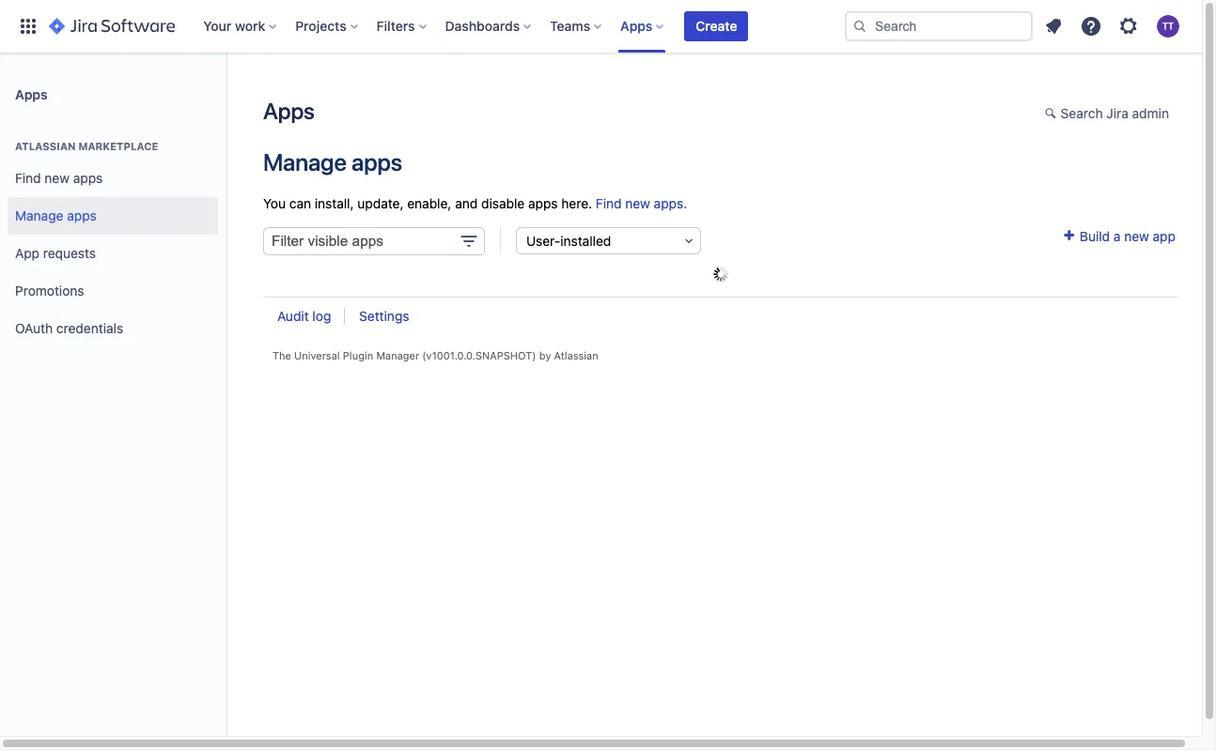 Task type: locate. For each thing, give the bounding box(es) containing it.
search jira admin link
[[1035, 100, 1179, 130]]

manage
[[263, 148, 347, 176], [15, 207, 63, 223]]

new left apps.
[[625, 196, 650, 212]]

build a new app link
[[1061, 229, 1176, 245]]

teams button
[[544, 11, 609, 41]]

0 vertical spatial small image
[[1045, 106, 1060, 121]]

the universal plugin manager (v1001.0.0.snapshot) by atlassian
[[273, 350, 598, 362]]

jira software image
[[49, 15, 175, 38], [49, 15, 175, 38]]

2 vertical spatial new
[[1124, 229, 1149, 245]]

a
[[1114, 229, 1121, 245]]

1 horizontal spatial apps
[[263, 98, 315, 124]]

0 vertical spatial new
[[45, 170, 70, 186]]

build
[[1080, 229, 1110, 245]]

credentials
[[56, 320, 123, 336]]

manage apps up install,
[[263, 148, 402, 176]]

atlassian up find new apps
[[15, 140, 76, 152]]

0 vertical spatial manage apps
[[263, 148, 402, 176]]

banner containing your work
[[0, 0, 1202, 53]]

audit
[[277, 309, 309, 325]]

1 horizontal spatial atlassian
[[554, 350, 598, 362]]

find down atlassian marketplace
[[15, 170, 41, 186]]

0 horizontal spatial atlassian
[[15, 140, 76, 152]]

here.
[[561, 196, 592, 212]]

audit log
[[277, 309, 331, 325]]

0 horizontal spatial manage
[[15, 207, 63, 223]]

1 vertical spatial manage apps
[[15, 207, 97, 223]]

projects button
[[290, 11, 365, 41]]

manage apps link
[[8, 197, 218, 235]]

apps
[[620, 18, 653, 34], [15, 86, 48, 102], [263, 98, 315, 124]]

2 horizontal spatial new
[[1124, 229, 1149, 245]]

apps
[[351, 148, 402, 176], [73, 170, 103, 186], [528, 196, 558, 212], [67, 207, 97, 223]]

atlassian
[[15, 140, 76, 152], [554, 350, 598, 362]]

app requests
[[15, 245, 96, 261]]

small image left build
[[1061, 229, 1076, 244]]

universal
[[294, 350, 340, 362]]

app requests link
[[8, 235, 218, 273]]

by
[[539, 350, 551, 362]]

1 horizontal spatial manage apps
[[263, 148, 402, 176]]

0 horizontal spatial new
[[45, 170, 70, 186]]

apps down appswitcher icon
[[15, 86, 48, 102]]

primary element
[[11, 0, 845, 53]]

requests
[[43, 245, 96, 261]]

1 vertical spatial small image
[[1061, 229, 1076, 244]]

manage up the app
[[15, 207, 63, 223]]

small image inside search jira admin link
[[1045, 106, 1060, 121]]

apps left here.
[[528, 196, 558, 212]]

1 horizontal spatial manage
[[263, 148, 347, 176]]

settings link
[[359, 309, 409, 325]]

search image
[[852, 19, 867, 34]]

apps right sidebar navigation image
[[263, 98, 315, 124]]

and
[[455, 196, 478, 212]]

find new apps link
[[8, 160, 218, 197]]

atlassian right by
[[554, 350, 598, 362]]

work
[[235, 18, 265, 34]]

0 horizontal spatial find
[[15, 170, 41, 186]]

plugin
[[343, 350, 373, 362]]

find new apps. link
[[596, 196, 687, 212]]

marketplace
[[78, 140, 158, 152]]

new
[[45, 170, 70, 186], [625, 196, 650, 212], [1124, 229, 1149, 245]]

new right a
[[1124, 229, 1149, 245]]

small image for search jira admin
[[1045, 106, 1060, 121]]

your work
[[203, 18, 265, 34]]

the
[[273, 350, 291, 362]]

user-
[[526, 233, 560, 249]]

create
[[696, 18, 737, 34]]

0 horizontal spatial small image
[[1045, 106, 1060, 121]]

1 horizontal spatial new
[[625, 196, 650, 212]]

small image inside build a new app link
[[1061, 229, 1076, 244]]

oauth credentials
[[15, 320, 123, 336]]

find right here.
[[596, 196, 622, 212]]

manage up can
[[263, 148, 347, 176]]

projects
[[295, 18, 346, 34]]

update,
[[357, 196, 404, 212]]

manage apps
[[263, 148, 402, 176], [15, 207, 97, 223]]

apps.
[[654, 196, 687, 212]]

new down atlassian marketplace
[[45, 170, 70, 186]]

1 vertical spatial manage
[[15, 207, 63, 223]]

banner
[[0, 0, 1202, 53]]

new inside atlassian marketplace group
[[45, 170, 70, 186]]

small image
[[1045, 106, 1060, 121], [1061, 229, 1076, 244]]

0 horizontal spatial manage apps
[[15, 207, 97, 223]]

0 vertical spatial find
[[15, 170, 41, 186]]

your
[[203, 18, 231, 34]]

manage apps up app requests
[[15, 207, 97, 223]]

admin
[[1132, 105, 1169, 121]]

search
[[1061, 105, 1103, 121]]

atlassian marketplace
[[15, 140, 158, 152]]

None field
[[263, 228, 485, 256]]

settings image
[[1117, 15, 1140, 38]]

2 horizontal spatial apps
[[620, 18, 653, 34]]

disable
[[481, 196, 525, 212]]

apps right teams popup button
[[620, 18, 653, 34]]

user-installed
[[526, 233, 611, 249]]

apps button
[[615, 11, 671, 41]]

0 vertical spatial atlassian
[[15, 140, 76, 152]]

installed
[[560, 233, 611, 249]]

install,
[[315, 196, 354, 212]]

can
[[289, 196, 311, 212]]

small image left search
[[1045, 106, 1060, 121]]

1 horizontal spatial find
[[596, 196, 622, 212]]

find
[[15, 170, 41, 186], [596, 196, 622, 212]]

1 horizontal spatial small image
[[1061, 229, 1076, 244]]



Task type: vqa. For each thing, say whether or not it's contained in the screenshot.
build
yes



Task type: describe. For each thing, give the bounding box(es) containing it.
log
[[312, 309, 331, 325]]

0 horizontal spatial apps
[[15, 86, 48, 102]]

your profile and settings image
[[1157, 15, 1179, 38]]

atlassian link
[[554, 350, 598, 362]]

atlassian marketplace group
[[8, 120, 218, 353]]

teams
[[550, 18, 590, 34]]

app
[[15, 245, 40, 261]]

apps up update,
[[351, 148, 402, 176]]

your work button
[[198, 11, 284, 41]]

jira
[[1107, 105, 1129, 121]]

promotions link
[[8, 273, 218, 310]]

sidebar navigation image
[[205, 75, 246, 113]]

audit log link
[[277, 309, 331, 325]]

find new apps
[[15, 170, 103, 186]]

find inside atlassian marketplace group
[[15, 170, 41, 186]]

dashboards
[[445, 18, 520, 34]]

filters button
[[371, 11, 434, 41]]

notifications image
[[1042, 15, 1065, 38]]

apps inside popup button
[[620, 18, 653, 34]]

manager
[[376, 350, 419, 362]]

oauth credentials link
[[8, 310, 218, 348]]

apps up the requests
[[67, 207, 97, 223]]

app
[[1153, 229, 1176, 245]]

Search field
[[845, 11, 1033, 41]]

apps down atlassian marketplace
[[73, 170, 103, 186]]

(v1001.0.0.snapshot)
[[422, 350, 536, 362]]

create button
[[685, 11, 749, 41]]

appswitcher icon image
[[17, 15, 39, 38]]

enable,
[[407, 196, 452, 212]]

oauth
[[15, 320, 53, 336]]

manage inside atlassian marketplace group
[[15, 207, 63, 223]]

manage apps inside atlassian marketplace group
[[15, 207, 97, 223]]

1 vertical spatial find
[[596, 196, 622, 212]]

search jira admin
[[1061, 105, 1169, 121]]

promotions
[[15, 283, 84, 298]]

0 vertical spatial manage
[[263, 148, 347, 176]]

you
[[263, 196, 286, 212]]

1 vertical spatial atlassian
[[554, 350, 598, 362]]

1 vertical spatial new
[[625, 196, 650, 212]]

filters
[[377, 18, 415, 34]]

dashboards button
[[439, 11, 539, 41]]

small image for build a new app
[[1061, 229, 1076, 244]]

settings
[[359, 309, 409, 325]]

you can install, update, enable, and disable apps here. find new apps.
[[263, 196, 687, 212]]

build a new app
[[1076, 229, 1176, 245]]

atlassian inside group
[[15, 140, 76, 152]]

help image
[[1080, 15, 1102, 38]]



